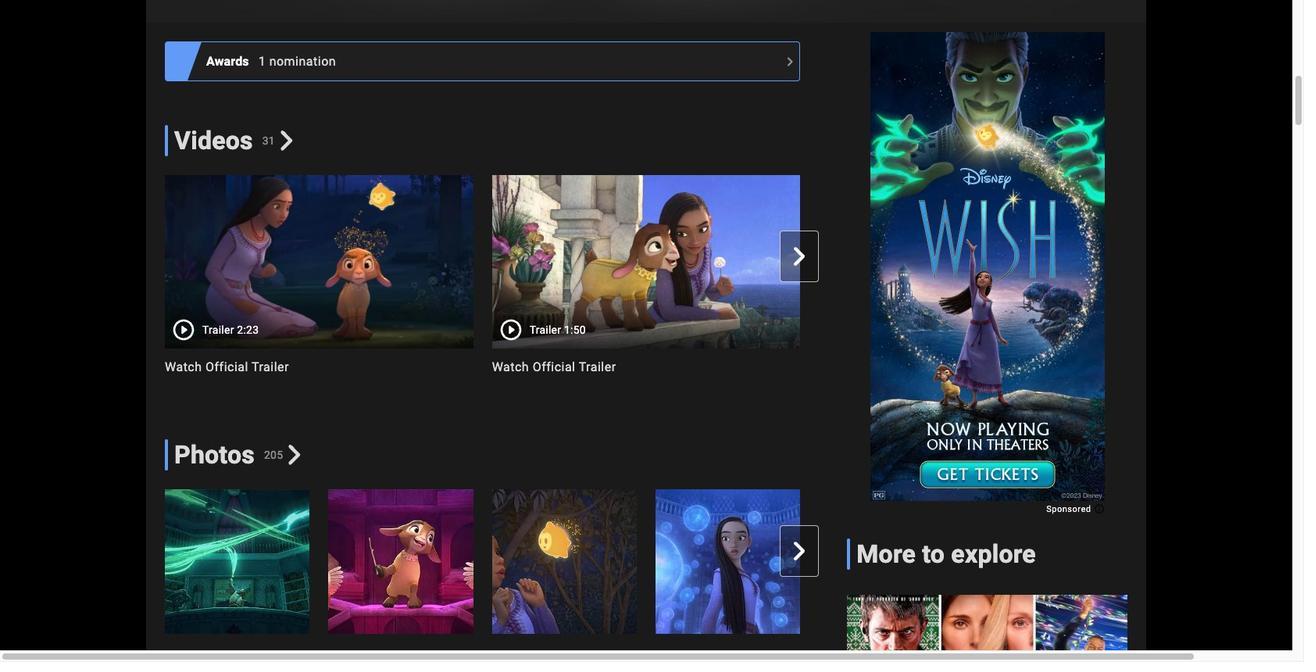 Task type: vqa. For each thing, say whether or not it's contained in the screenshot.
she
no



Task type: locate. For each thing, give the bounding box(es) containing it.
2 watch from the left
[[492, 360, 529, 374]]

1 watch official trailer from the left
[[165, 360, 289, 374]]

0 horizontal spatial watch official trailer group
[[165, 175, 473, 396]]

1 watch official trailer group from the left
[[165, 175, 473, 396]]

0 horizontal spatial chris pine in wish (2023) image
[[165, 489, 310, 634]]

see more awards and nominations image
[[781, 52, 800, 71]]

awards
[[206, 54, 249, 69]]

1:50
[[564, 324, 586, 336]]

2 official from the left
[[533, 360, 576, 374]]

to
[[923, 540, 945, 569]]

1 horizontal spatial watch official trailer
[[492, 360, 616, 374]]

1 chevron right inline image from the top
[[791, 247, 809, 265]]

0 vertical spatial chevron right inline image
[[791, 247, 809, 265]]

ariana debose in wish (2023) image
[[492, 489, 637, 634], [656, 489, 801, 634]]

1 horizontal spatial official
[[533, 360, 576, 374]]

trailer inside group
[[530, 324, 561, 336]]

0 horizontal spatial official
[[206, 360, 248, 374]]

trailer 1:50 group
[[492, 175, 801, 349]]

1 horizontal spatial ariana debose in wish (2023) image
[[656, 489, 801, 634]]

2 watch official trailer link from the left
[[492, 358, 801, 377]]

2 horizontal spatial watch
[[819, 360, 857, 374]]

0 vertical spatial chevron right inline image
[[277, 131, 297, 151]]

chevron right inline image right 205
[[285, 445, 305, 465]]

trailer 1:50
[[530, 324, 586, 336]]

chevron right inline image
[[791, 247, 809, 265], [791, 542, 809, 561]]

group
[[146, 175, 1128, 396], [819, 175, 1128, 349], [146, 489, 964, 634], [848, 595, 1128, 662]]

official trailer image for 1:50
[[492, 175, 801, 349]]

0 horizontal spatial watch official trailer link
[[165, 358, 473, 377]]

1 official from the left
[[206, 360, 248, 374]]

1 vertical spatial chevron right inline image
[[285, 445, 305, 465]]

1 horizontal spatial official trailer image
[[492, 175, 801, 349]]

0 horizontal spatial ariana debose in wish (2023) image
[[492, 489, 637, 634]]

0 horizontal spatial watch official trailer
[[165, 360, 289, 374]]

watch official trailer down trailer 2:23
[[165, 360, 289, 374]]

3 watch from the left
[[819, 360, 857, 374]]

official down trailer 1:50
[[533, 360, 576, 374]]

trailer left 2:23 on the left of page
[[202, 324, 234, 336]]

trailer
[[202, 324, 234, 336], [530, 324, 561, 336], [252, 360, 289, 374], [579, 360, 616, 374]]

watch official trailer group
[[165, 175, 473, 396], [492, 175, 801, 396]]

31
[[262, 134, 275, 147]]

sponsored content section
[[870, 32, 1105, 515]]

official
[[206, 360, 248, 374], [533, 360, 576, 374]]

1 vertical spatial chevron right inline image
[[791, 542, 809, 561]]

chevron right inline image right 31
[[277, 131, 297, 151]]

watch official trailer for 1:50
[[492, 360, 616, 374]]

1 horizontal spatial watch
[[492, 360, 529, 374]]

1 watch official trailer link from the left
[[165, 358, 473, 377]]

1 chris pine in wish (2023) image from the left
[[165, 489, 310, 634]]

alan tudyk in wish (2023) image
[[329, 489, 473, 634]]

0 horizontal spatial watch
[[165, 360, 202, 374]]

group containing watch official trailer
[[146, 175, 1128, 396]]

official trailer image
[[165, 175, 473, 349], [492, 175, 801, 349]]

watch official trailer down trailer 1:50
[[492, 360, 616, 374]]

official for 2:23
[[206, 360, 248, 374]]

1 official trailer image from the left
[[165, 175, 473, 349]]

2 watch official trailer from the left
[[492, 360, 616, 374]]

0 horizontal spatial official trailer image
[[165, 175, 473, 349]]

1 watch from the left
[[165, 360, 202, 374]]

2:23
[[237, 324, 259, 336]]

trailer down 2:23 on the left of page
[[252, 360, 289, 374]]

trailer 1:50 link
[[492, 175, 801, 349]]

chevron right inline image
[[277, 131, 297, 151], [285, 445, 305, 465]]

watch official trailer
[[165, 360, 289, 374], [492, 360, 616, 374]]

official down trailer 2:23
[[206, 360, 248, 374]]

2 chevron right inline image from the top
[[791, 542, 809, 561]]

sponsored
[[1047, 504, 1094, 515]]

1 horizontal spatial chris pine in wish (2023) image
[[819, 489, 964, 634]]

1 horizontal spatial watch official trailer link
[[492, 358, 801, 377]]

trailer left 1:50
[[530, 324, 561, 336]]

chris pine in wish (2023) image
[[165, 489, 310, 634], [819, 489, 964, 634]]

watch official trailer link
[[165, 358, 473, 377], [492, 358, 801, 377]]

205
[[264, 449, 283, 461]]

1 horizontal spatial watch official trailer group
[[492, 175, 801, 396]]

watch for trailer 2:23
[[165, 360, 202, 374]]

watch
[[165, 360, 202, 374], [492, 360, 529, 374], [819, 360, 857, 374]]

2 official trailer image from the left
[[492, 175, 801, 349]]

photos
[[174, 440, 255, 470]]

watch for trailer 1:50
[[492, 360, 529, 374]]

official trailer image for 2:23
[[165, 175, 473, 349]]



Task type: describe. For each thing, give the bounding box(es) containing it.
2 chris pine in wish (2023) image from the left
[[819, 489, 964, 634]]

chevron right inline image for photos
[[791, 542, 809, 561]]

trailer 2:23
[[202, 324, 259, 336]]

watch wish link
[[819, 358, 1128, 377]]

trailer inside group
[[202, 324, 234, 336]]

more to explore
[[857, 540, 1036, 569]]

videos
[[174, 126, 253, 156]]

official for 1:50
[[533, 360, 576, 374]]

more
[[857, 540, 916, 569]]

chevron right inline image for photos
[[285, 445, 305, 465]]

1
[[258, 54, 266, 69]]

trailer down 1:50
[[579, 360, 616, 374]]

chevron right inline image for videos
[[791, 247, 809, 265]]

watch wish group
[[819, 175, 1128, 396]]

explore
[[952, 540, 1036, 569]]

nomination
[[269, 54, 336, 69]]

watch official trailer link for trailer 2:23
[[165, 358, 473, 377]]

production art image
[[848, 595, 1128, 662]]

watch inside group
[[819, 360, 857, 374]]

1 nomination
[[258, 54, 336, 69]]

watch wish
[[819, 360, 889, 374]]

2 watch official trailer group from the left
[[492, 175, 801, 396]]

chevron right inline image for videos
[[277, 131, 297, 151]]

watch official trailer link for trailer 1:50
[[492, 358, 801, 377]]

watch official trailer for 2:23
[[165, 360, 289, 374]]

trailer 2:23 link
[[165, 175, 473, 349]]

1 ariana debose in wish (2023) image from the left
[[492, 489, 637, 634]]

2 ariana debose in wish (2023) image from the left
[[656, 489, 801, 634]]

wish image
[[819, 175, 1128, 349]]

wish
[[860, 360, 889, 374]]

awards button
[[206, 52, 258, 71]]

trailer 2:23 group
[[165, 175, 473, 349]]



